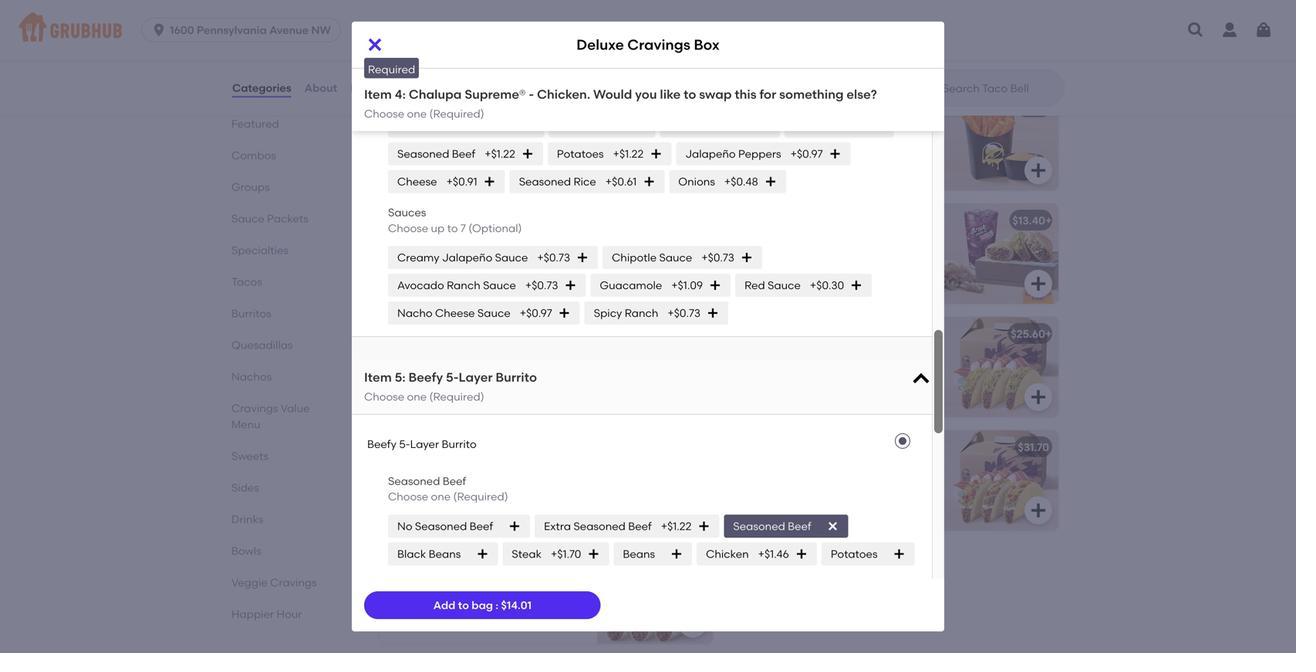 Task type: describe. For each thing, give the bounding box(es) containing it.
beef inside seasoned beef choose one (required)
[[443, 475, 466, 488]]

1 vertical spatial cheese
[[435, 307, 475, 320]]

combos
[[232, 149, 276, 162]]

beefy 5-layer burrito button
[[352, 415, 945, 474]]

cheese inside golden, crisp nacho fries seasoned with bold mexican spices and nacho cheese sauce for dipping.
[[735, 154, 772, 167]]

onions
[[679, 175, 715, 188]]

for inside golden, crisp nacho fries seasoned with bold mexican spices and nacho cheese sauce for dipping.
[[809, 154, 823, 167]]

taco & burrito cravings pack image
[[597, 317, 713, 417]]

Search Taco Bell search field
[[942, 81, 1060, 96]]

medium
[[735, 283, 778, 296]]

1 vertical spatial party
[[441, 441, 470, 454]]

chicken.
[[537, 87, 591, 102]]

golden,
[[735, 122, 776, 136]]

peppers
[[739, 147, 782, 160]]

sauce up +$1.09
[[659, 251, 693, 264]]

spicy
[[594, 307, 622, 320]]

includes a chalupa supreme, a beefy 5-layer burrito, a crunchy taco, cinnamon twists, and a medium fountain drink.
[[735, 236, 904, 296]]

10
[[461, 90, 471, 103]]

(optional) inside add ons choose up to 10 (optional)
[[474, 90, 527, 103]]

layer
[[432, 365, 458, 378]]

soft up includes 12 soft tacos
[[389, 441, 410, 454]]

add for add ons choose up to 10 (optional)
[[388, 74, 410, 87]]

supreme,
[[839, 236, 889, 249]]

12 for party
[[435, 576, 445, 589]]

1 4 from the left
[[435, 349, 442, 362]]

bowls
[[232, 545, 261, 558]]

crunchy down choice
[[769, 365, 814, 378]]

0 vertical spatial cheese
[[397, 175, 437, 188]]

drinks
[[232, 513, 263, 526]]

$32.92
[[671, 554, 704, 568]]

sauces
[[388, 206, 426, 219]]

0 vertical spatial deluxe cravings box
[[577, 36, 720, 53]]

supreme®.
[[504, 576, 559, 589]]

fries up crispy nacho fries and nacho cheese sauce to dip. at the top left of the page
[[461, 101, 486, 114]]

deluxe cravings box image
[[597, 204, 713, 304]]

about button
[[304, 60, 338, 116]]

$25.60 +
[[1011, 328, 1052, 341]]

dipping.
[[826, 154, 869, 167]]

choose inside sauces choose up to 7 (optional)
[[388, 222, 428, 235]]

0 vertical spatial chicken
[[669, 119, 712, 133]]

red
[[745, 279, 765, 292]]

item for item 5: beefy 5-layer burrito
[[364, 370, 392, 385]]

up inside add ons choose up to 10 (optional)
[[431, 90, 445, 103]]

taco party pack image
[[943, 317, 1059, 417]]

burritos inside includes 4 crunchy tacos and 4 beefy 5-layer burritos
[[460, 365, 500, 378]]

mexican
[[785, 138, 829, 151]]

seasoned rice
[[519, 175, 596, 188]]

$25.62
[[666, 328, 700, 341]]

fries inside crispy nacho fries and nacho cheese sauce to dip.
[[463, 122, 487, 136]]

taco,
[[735, 267, 763, 280]]

following
[[856, 349, 903, 362]]

ranch for spicy
[[625, 307, 659, 320]]

$25.62 +
[[666, 328, 706, 341]]

seasoned inside seasoned beef choose one (required)
[[388, 475, 440, 488]]

nacho up &
[[397, 307, 433, 320]]

choose up "no tomatoes"
[[388, 14, 428, 27]]

taco up includes 12 soft tacos supreme®.
[[463, 554, 489, 568]]

specialties
[[232, 244, 289, 257]]

reviews button
[[350, 60, 394, 116]]

+$0.61 for extra tomatoes
[[608, 43, 640, 57]]

(required) inside seasoned beef choose one (required)
[[453, 491, 508, 504]]

5- inside 'includes a chalupa supreme, a beefy 5-layer burrito, a crunchy taco, cinnamon twists, and a medium fountain drink.'
[[767, 252, 778, 265]]

up inside sauces choose up to 7 (optional)
[[431, 222, 445, 235]]

nacho inside crispy nacho fries and nacho cheese sauce to dip.
[[425, 122, 460, 136]]

cinnamon
[[766, 267, 821, 280]]

cravings up "hour"
[[270, 577, 317, 590]]

crunchy down tacos:
[[735, 381, 779, 394]]

grilled cheese nacho fries - steak image
[[597, 0, 713, 77]]

deluxe inside button
[[389, 217, 425, 230]]

nacho cheese sauce
[[397, 307, 511, 320]]

layer inside beefy 5-layer burrito button
[[410, 438, 439, 451]]

seasoned
[[871, 122, 922, 136]]

cravings inside button
[[428, 217, 475, 230]]

chipotle sauce
[[612, 251, 693, 264]]

soft down soft taco party pack
[[448, 463, 469, 476]]

svg image inside 1600 pennsylvania avenue nw button
[[151, 22, 167, 38]]

one inside seasoned beef choose one (required)
[[431, 491, 451, 504]]

rice
[[574, 175, 596, 188]]

+$0.73 for chipotle sauce
[[702, 251, 735, 264]]

golden, crisp nacho fries seasoned with bold mexican spices and nacho cheese sauce for dipping.
[[735, 122, 924, 167]]

0 horizontal spatial burritos
[[232, 307, 272, 320]]

choose inside the item 4: chalupa supreme® - chicken. would you like to swap this for something else? choose one (required)
[[364, 107, 405, 120]]

+$1.09
[[672, 279, 703, 292]]

(required) inside the item 4: chalupa supreme® - chicken. would you like to swap this for something else? choose one (required)
[[430, 107, 484, 120]]

tacos for taco & burrito cravings pack
[[491, 349, 522, 362]]

would
[[594, 87, 632, 102]]

beans up mexican
[[794, 119, 826, 133]]

0 vertical spatial party
[[763, 328, 792, 341]]

+$1.22 for seasoned beef
[[485, 147, 515, 160]]

packets
[[267, 212, 309, 225]]

+$1.22 for beans
[[836, 119, 866, 133]]

+ for $25.60
[[1046, 328, 1052, 341]]

deluxe cravings box inside button
[[389, 217, 497, 230]]

your choice of 12 of the following tacos: crunchy or soft tacos, crunchy or soft taco supremes®.
[[735, 349, 907, 394]]

crispy nacho fries and nacho cheese sauce to dip.
[[389, 122, 546, 151]]

happier
[[232, 608, 274, 621]]

includes for includes 4 crunchy tacos and 4 beefy 5-layer burritos
[[389, 349, 433, 362]]

jalapeño peppers
[[686, 147, 782, 160]]

veggie
[[232, 577, 268, 590]]

1 of from the left
[[798, 349, 808, 362]]

tacos for soft taco party pack
[[471, 463, 502, 476]]

nacho up seasoned fries
[[422, 101, 458, 114]]

crunchy inside 'includes a chalupa supreme, a beefy 5-layer burrito, a crunchy taco, cinnamon twists, and a medium fountain drink.'
[[859, 252, 904, 265]]

12 for pack
[[435, 463, 445, 476]]

tacos down the specialties on the left of page
[[232, 276, 262, 289]]

extra for extra seasoned beef
[[544, 520, 571, 533]]

soft taco party pack
[[389, 441, 499, 454]]

pack up choice
[[794, 328, 821, 341]]

+$0.97 for nacho cheese sauce
[[520, 307, 552, 320]]

pack up includes 12 soft tacos
[[472, 441, 499, 454]]

1 horizontal spatial steak
[[558, 119, 588, 133]]

this
[[735, 87, 757, 102]]

nacho inside golden, crisp nacho fries seasoned with bold mexican spices and nacho cheese sauce for dipping.
[[806, 122, 842, 136]]

soft down the
[[830, 365, 851, 378]]

0 vertical spatial burrito
[[428, 328, 464, 341]]

fries down 10
[[452, 119, 476, 133]]

soft down choice
[[795, 381, 816, 394]]

cravings inside the cravings value menu
[[232, 402, 278, 415]]

+$0.73 for avocado ranch sauce
[[525, 279, 558, 292]]

tomatoes for no tomatoes
[[415, 43, 467, 57]]

extra for extra tomatoes
[[518, 43, 545, 57]]

$5.23 +
[[672, 101, 706, 114]]

sauces choose up to 7 (optional)
[[388, 206, 522, 235]]

beefy inside item 5: beefy 5-layer burrito choose one (required)
[[409, 370, 443, 385]]

happier hour
[[232, 608, 302, 621]]

+ for $25.62
[[700, 328, 706, 341]]

$4.01 +
[[1019, 101, 1052, 114]]

svg image inside main navigation "navigation"
[[1187, 21, 1206, 39]]

veggie cravings
[[232, 577, 317, 590]]

soft up includes 12 soft tacos supreme®.
[[439, 554, 460, 568]]

includes 4 crunchy tacos and 4 beefy 5-layer burritos
[[389, 349, 554, 378]]

black
[[397, 548, 426, 561]]

0 vertical spatial potatoes
[[557, 147, 604, 160]]

crispy
[[389, 122, 422, 136]]

beans down no seasoned beef
[[429, 548, 461, 561]]

sauce up avocado ranch sauce
[[495, 251, 528, 264]]

cravings up includes 4 crunchy tacos and 4 beefy 5-layer burritos
[[467, 328, 515, 341]]

cravings up like
[[628, 36, 691, 53]]

fountain
[[781, 283, 825, 296]]

sauce inside crispy nacho fries and nacho cheese sauce to dip.
[[429, 138, 461, 151]]

supreme®
[[465, 87, 526, 102]]

quesadillas
[[232, 339, 293, 352]]

nachos
[[232, 370, 272, 384]]

0 horizontal spatial or
[[782, 381, 793, 394]]

one up "no tomatoes"
[[431, 14, 451, 27]]

for inside the item 4: chalupa supreme® - chicken. would you like to swap this for something else? choose one (required)
[[760, 87, 777, 102]]

chipotle
[[612, 251, 657, 264]]

sauce down groups
[[232, 212, 265, 225]]

main navigation navigation
[[0, 0, 1297, 60]]

includes for includes 12 soft tacos
[[389, 463, 433, 476]]

sauce down creamy jalapeño sauce
[[483, 279, 516, 292]]

1600
[[170, 24, 194, 37]]

+ for $13.40
[[1046, 214, 1052, 227]]

to inside crispy nacho fries and nacho cheese sauce to dip.
[[463, 138, 474, 151]]

no seasoned beef
[[397, 520, 493, 533]]

(required) up "no tomatoes"
[[453, 14, 508, 27]]

2 of from the left
[[824, 349, 834, 362]]

required
[[368, 63, 415, 76]]

menu
[[232, 418, 261, 431]]

choose one (required)
[[388, 14, 508, 27]]

swap
[[699, 87, 732, 102]]

soft taco party pack image
[[597, 431, 713, 531]]

reviews
[[350, 81, 393, 94]]

tacos:
[[735, 365, 767, 378]]

beefy inside includes 4 crunchy tacos and 4 beefy 5-layer burritos
[[389, 365, 418, 378]]

sides
[[232, 482, 259, 495]]

1600 pennsylvania avenue nw
[[170, 24, 331, 37]]

0 horizontal spatial seasoned beef
[[397, 147, 476, 160]]

$13.40
[[1013, 214, 1046, 227]]

deluxe cravings box button
[[380, 196, 713, 304]]

spicy ranch
[[594, 307, 659, 320]]

nacho fries
[[735, 101, 798, 114]]

seasoned fries
[[397, 119, 476, 133]]

nacho inside crispy nacho fries and nacho cheese sauce to dip.
[[513, 122, 546, 136]]

5- inside includes 4 crunchy tacos and 4 beefy 5-layer burritos
[[421, 365, 432, 378]]

soft down supreme soft taco party pack
[[448, 576, 469, 589]]

(optional) inside sauces choose up to 7 (optional)
[[469, 222, 522, 235]]

guacamole
[[600, 279, 662, 292]]

and inside golden, crisp nacho fries seasoned with bold mexican spices and nacho cheese sauce for dipping.
[[867, 138, 888, 151]]

includes 12 soft tacos
[[389, 463, 502, 476]]

1 horizontal spatial jalapeño
[[686, 147, 736, 160]]



Task type: vqa. For each thing, say whether or not it's contained in the screenshot.
TO
yes



Task type: locate. For each thing, give the bounding box(es) containing it.
1 horizontal spatial deluxe cravings box
[[577, 36, 720, 53]]

ranch for avocado
[[447, 279, 481, 292]]

box inside button
[[478, 217, 497, 230]]

about
[[305, 81, 337, 94]]

includes down beefy 5-layer burrito
[[389, 463, 433, 476]]

to
[[684, 87, 696, 102], [447, 90, 458, 103], [463, 138, 474, 151], [447, 222, 458, 235], [458, 599, 469, 612]]

supreme soft taco party pack image
[[597, 544, 713, 644]]

0 horizontal spatial ranch
[[447, 279, 481, 292]]

choose inside item 5: beefy 5-layer burrito choose one (required)
[[364, 391, 405, 404]]

1 vertical spatial cheese
[[735, 154, 772, 167]]

jalapeño down "7"
[[442, 251, 493, 264]]

extra tomatoes
[[518, 43, 599, 57]]

1 horizontal spatial or
[[816, 365, 827, 378]]

or left tacos,
[[816, 365, 827, 378]]

0 vertical spatial add
[[388, 74, 410, 87]]

1 horizontal spatial ranch
[[625, 307, 659, 320]]

beefy inside button
[[367, 438, 397, 451]]

ons
[[413, 74, 433, 87]]

+$0.97 down deluxe cravings box button
[[520, 307, 552, 320]]

or
[[816, 365, 827, 378], [782, 381, 793, 394]]

creamy
[[397, 251, 440, 264]]

and inside includes 4 crunchy tacos and 4 beefy 5-layer burritos
[[524, 349, 545, 362]]

(required) inside item 5: beefy 5-layer burrito choose one (required)
[[430, 391, 484, 404]]

$13.40 +
[[1013, 214, 1052, 227]]

chalupa
[[409, 87, 462, 102], [791, 236, 836, 249]]

chalupa up seasoned fries
[[409, 87, 462, 102]]

no tomatoes
[[397, 43, 467, 57]]

layer inside 'includes a chalupa supreme, a beefy 5-layer burrito, a crunchy taco, cinnamon twists, and a medium fountain drink.'
[[778, 252, 807, 265]]

red sauce
[[745, 279, 801, 292]]

beefy left layer at the bottom left of the page
[[389, 365, 418, 378]]

taco & burrito cravings pack
[[389, 328, 544, 341]]

add
[[388, 74, 410, 87], [433, 599, 456, 612]]

0 vertical spatial steak
[[558, 119, 588, 133]]

1 vertical spatial 12
[[435, 463, 445, 476]]

+ for $5.23
[[700, 101, 706, 114]]

1 horizontal spatial seasoned beef
[[733, 520, 812, 533]]

2 tomatoes from the left
[[547, 43, 599, 57]]

0 vertical spatial nacho
[[513, 122, 546, 136]]

+$1.22 down +$1.83
[[485, 147, 515, 160]]

something
[[780, 87, 844, 102]]

no for no tomatoes
[[397, 43, 413, 57]]

0 horizontal spatial add
[[388, 74, 410, 87]]

1 vertical spatial nacho
[[891, 138, 924, 151]]

(optional) right "7"
[[469, 222, 522, 235]]

fries up dip. on the left top of the page
[[463, 122, 487, 136]]

0 vertical spatial extra
[[518, 43, 545, 57]]

2 up from the top
[[431, 222, 445, 235]]

no for no seasoned beef
[[397, 520, 413, 533]]

taco inside your choice of 12 of the following tacos: crunchy or soft tacos, crunchy or soft taco supremes®.
[[818, 381, 844, 394]]

1 horizontal spatial for
[[809, 154, 823, 167]]

1 horizontal spatial sauce
[[775, 154, 807, 167]]

chicken right $32.92
[[706, 548, 749, 561]]

beefy right 5:
[[409, 370, 443, 385]]

5- inside beefy 5-layer burrito button
[[399, 438, 410, 451]]

supreme taco party pack image
[[943, 431, 1059, 531]]

tomatoes for extra tomatoes
[[547, 43, 599, 57]]

1 vertical spatial chicken
[[706, 548, 749, 561]]

to inside the item 4: chalupa supreme® - chicken. would you like to swap this for something else? choose one (required)
[[684, 87, 696, 102]]

0 vertical spatial layer
[[778, 252, 807, 265]]

svg image
[[1187, 21, 1206, 39], [366, 36, 384, 54], [523, 120, 535, 132], [634, 120, 646, 132], [759, 120, 771, 132], [873, 120, 885, 132], [829, 148, 842, 160], [684, 161, 702, 180], [765, 176, 777, 188], [684, 275, 702, 293], [565, 279, 577, 292], [709, 279, 722, 292], [851, 279, 863, 292], [707, 307, 719, 320], [1030, 388, 1048, 407], [684, 502, 702, 520], [1030, 502, 1048, 520], [509, 521, 521, 533], [698, 521, 710, 533], [477, 548, 489, 561], [588, 548, 600, 561], [796, 548, 808, 561], [893, 548, 906, 561]]

2 4 from the left
[[548, 349, 554, 362]]

cravings box image
[[943, 204, 1059, 304]]

1 vertical spatial +$0.61
[[606, 175, 637, 188]]

5- down taco & burrito cravings pack
[[446, 370, 459, 385]]

-
[[529, 87, 534, 102]]

12 left the
[[811, 349, 821, 362]]

choose down ons
[[388, 90, 428, 103]]

1 vertical spatial for
[[809, 154, 823, 167]]

burrito inside button
[[442, 438, 477, 451]]

1 vertical spatial jalapeño
[[442, 251, 493, 264]]

beefy
[[735, 252, 764, 265], [389, 365, 418, 378], [409, 370, 443, 385], [367, 438, 397, 451]]

0 vertical spatial +$1.70
[[597, 119, 628, 133]]

of
[[798, 349, 808, 362], [824, 349, 834, 362]]

fries up spices
[[844, 122, 868, 136]]

tacos down taco & burrito cravings pack
[[491, 349, 522, 362]]

beefy up includes 12 soft tacos
[[367, 438, 397, 451]]

to left 10
[[447, 90, 458, 103]]

add down includes 12 soft tacos supreme®.
[[433, 599, 456, 612]]

fries inside golden, crisp nacho fries seasoned with bold mexican spices and nacho cheese sauce for dipping.
[[844, 122, 868, 136]]

deluxe up the would
[[577, 36, 624, 53]]

cheese inside crispy nacho fries and nacho cheese sauce to dip.
[[389, 138, 427, 151]]

extra up 'supreme®.'
[[544, 520, 571, 533]]

0 horizontal spatial deluxe
[[389, 217, 425, 230]]

1 vertical spatial (optional)
[[469, 222, 522, 235]]

2 horizontal spatial tomatoes
[[681, 43, 733, 57]]

and inside crispy nacho fries and nacho cheese sauce to dip.
[[489, 122, 510, 136]]

one inside the item 4: chalupa supreme® - chicken. would you like to swap this for something else? choose one (required)
[[407, 107, 427, 120]]

+$0.61 right rice
[[606, 175, 637, 188]]

0 vertical spatial burritos
[[232, 307, 272, 320]]

tacos down soft taco party pack
[[471, 463, 502, 476]]

one inside item 5: beefy 5-layer burrito choose one (required)
[[407, 391, 427, 404]]

0 vertical spatial for
[[760, 87, 777, 102]]

includes 12 soft tacos supreme®.
[[389, 576, 559, 589]]

burrito inside item 5: beefy 5-layer burrito choose one (required)
[[496, 370, 537, 385]]

and down seasoned
[[867, 138, 888, 151]]

steak down chicken. on the left top of the page
[[558, 119, 588, 133]]

+$1.46
[[722, 119, 753, 133], [758, 548, 789, 561]]

1 horizontal spatial 4
[[548, 349, 554, 362]]

tomatoes up chicken. on the left top of the page
[[547, 43, 599, 57]]

0 vertical spatial seasoned beef
[[397, 147, 476, 160]]

0 vertical spatial +$1.46
[[722, 119, 753, 133]]

burritos right layer at the bottom left of the page
[[460, 365, 500, 378]]

2 horizontal spatial party
[[763, 328, 792, 341]]

like
[[660, 87, 681, 102]]

layer up includes 12 soft tacos
[[410, 438, 439, 451]]

groups
[[232, 181, 270, 194]]

cheese up taco & burrito cravings pack
[[435, 307, 475, 320]]

beefy up taco, on the right
[[735, 252, 764, 265]]

cravings up menu
[[232, 402, 278, 415]]

0 vertical spatial item
[[364, 87, 392, 102]]

chalupa inside 'includes a chalupa supreme, a beefy 5-layer burrito, a crunchy taco, cinnamon twists, and a medium fountain drink.'
[[791, 236, 836, 249]]

0 horizontal spatial box
[[478, 217, 497, 230]]

tomatoes down choose one (required)
[[415, 43, 467, 57]]

cravings up creamy jalapeño sauce
[[428, 217, 475, 230]]

includes up 5:
[[389, 349, 433, 362]]

0 horizontal spatial chalupa
[[409, 87, 462, 102]]

pack up 'supreme®.'
[[522, 554, 549, 568]]

for down mexican
[[809, 154, 823, 167]]

1 vertical spatial seasoned beef
[[733, 520, 812, 533]]

1 horizontal spatial chalupa
[[791, 236, 836, 249]]

1 horizontal spatial +$0.97
[[791, 147, 823, 160]]

burrito up includes 12 soft tacos
[[442, 438, 477, 451]]

extra seasoned beef
[[544, 520, 652, 533]]

+$0.73 for creamy jalapeño sauce
[[537, 251, 570, 264]]

chalupa for a
[[791, 236, 836, 249]]

+$0.97 down crisp
[[791, 147, 823, 160]]

1 vertical spatial deluxe
[[389, 217, 425, 230]]

1 vertical spatial potatoes
[[831, 548, 878, 561]]

0 vertical spatial chalupa
[[409, 87, 462, 102]]

chalupa up 'burrito,'
[[791, 236, 836, 249]]

deluxe cravings box up you
[[577, 36, 720, 53]]

0 vertical spatial (optional)
[[474, 90, 527, 103]]

+$0.61 for seasoned rice
[[606, 175, 637, 188]]

choose down 5:
[[364, 391, 405, 404]]

sauce up taco & burrito cravings pack
[[478, 307, 511, 320]]

0 vertical spatial 12
[[811, 349, 821, 362]]

supreme
[[389, 554, 436, 568]]

0 horizontal spatial jalapeño
[[442, 251, 493, 264]]

+$0.48
[[725, 175, 758, 188]]

2 vertical spatial layer
[[410, 438, 439, 451]]

0 horizontal spatial layer
[[410, 438, 439, 451]]

1 vertical spatial add
[[433, 599, 456, 612]]

and inside 'includes a chalupa supreme, a beefy 5-layer burrito, a crunchy taco, cinnamon twists, and a medium fountain drink.'
[[860, 267, 881, 280]]

add inside add ons choose up to 10 (optional)
[[388, 74, 410, 87]]

with
[[735, 138, 757, 151]]

choose down 4:
[[364, 107, 405, 120]]

burrito down taco & burrito cravings pack
[[496, 370, 537, 385]]

and up dip. on the left top of the page
[[489, 122, 510, 136]]

jalapeño
[[686, 147, 736, 160], [442, 251, 493, 264]]

1 vertical spatial burritos
[[460, 365, 500, 378]]

deluxe cravings box up creamy jalapeño sauce
[[389, 217, 497, 230]]

+$0.97
[[791, 147, 823, 160], [520, 307, 552, 320]]

cheese down with
[[735, 154, 772, 167]]

categories
[[232, 81, 291, 94]]

sauce right red
[[768, 279, 801, 292]]

5- up cinnamon
[[767, 252, 778, 265]]

tacos for supreme soft taco party pack
[[471, 576, 502, 589]]

seasoned beef choose one (required)
[[388, 475, 508, 504]]

1 horizontal spatial layer
[[459, 370, 493, 385]]

nacho
[[422, 101, 458, 114], [735, 101, 770, 114], [425, 122, 460, 136], [806, 122, 842, 136], [397, 307, 433, 320]]

0 horizontal spatial party
[[441, 441, 470, 454]]

sauce inside golden, crisp nacho fries seasoned with bold mexican spices and nacho cheese sauce for dipping.
[[775, 154, 807, 167]]

0 vertical spatial ranch
[[447, 279, 481, 292]]

the
[[837, 349, 854, 362]]

includes for includes a chalupa supreme, a beefy 5-layer burrito, a crunchy taco, cinnamon twists, and a medium fountain drink.
[[735, 236, 778, 249]]

nacho fries image
[[943, 90, 1059, 191]]

item for item 4: chalupa supreme® - chicken. would you like to swap this for something else?
[[364, 87, 392, 102]]

1 horizontal spatial +$1.70
[[597, 119, 628, 133]]

beefy inside 'includes a chalupa supreme, a beefy 5-layer burrito, a crunchy taco, cinnamon twists, and a medium fountain drink.'
[[735, 252, 764, 265]]

+$0.97 for jalapeño peppers
[[791, 147, 823, 160]]

0 horizontal spatial +$1.70
[[551, 548, 581, 561]]

0 vertical spatial deluxe
[[577, 36, 624, 53]]

tomatoes up swap
[[681, 43, 733, 57]]

and right twists,
[[860, 267, 881, 280]]

12
[[811, 349, 821, 362], [435, 463, 445, 476], [435, 576, 445, 589]]

0 horizontal spatial nacho
[[513, 122, 546, 136]]

nacho
[[513, 122, 546, 136], [891, 138, 924, 151]]

deluxe
[[577, 36, 624, 53], [389, 217, 425, 230]]

to left dip. on the left top of the page
[[463, 138, 474, 151]]

1 horizontal spatial burritos
[[460, 365, 500, 378]]

5-
[[767, 252, 778, 265], [421, 365, 432, 378], [446, 370, 459, 385], [399, 438, 410, 451]]

1 vertical spatial no
[[397, 520, 413, 533]]

chicken
[[669, 119, 712, 133], [706, 548, 749, 561]]

1 horizontal spatial box
[[694, 36, 720, 53]]

0 horizontal spatial sauce
[[429, 138, 461, 151]]

cheese up sauces
[[397, 175, 437, 188]]

sauce
[[232, 212, 265, 225], [495, 251, 528, 264], [659, 251, 693, 264], [483, 279, 516, 292], [768, 279, 801, 292], [478, 307, 511, 320]]

item inside item 5: beefy 5-layer burrito choose one (required)
[[364, 370, 392, 385]]

2 horizontal spatial layer
[[778, 252, 807, 265]]

0 horizontal spatial deluxe cravings box
[[389, 217, 497, 230]]

2 no from the top
[[397, 520, 413, 533]]

taco left &
[[389, 328, 415, 341]]

chalupa for 4:
[[409, 87, 462, 102]]

burrito down the nacho cheese sauce
[[428, 328, 464, 341]]

ranch down guacamole
[[625, 307, 659, 320]]

$14.01
[[501, 599, 532, 612]]

0 vertical spatial jalapeño
[[686, 147, 736, 160]]

0 horizontal spatial for
[[760, 87, 777, 102]]

1 no from the top
[[397, 43, 413, 57]]

5- inside item 5: beefy 5-layer burrito choose one (required)
[[446, 370, 459, 385]]

+$0.73 for spicy ranch
[[668, 307, 701, 320]]

burritos up quesadillas
[[232, 307, 272, 320]]

taco up your
[[735, 328, 761, 341]]

svg image
[[1255, 21, 1273, 39], [151, 22, 167, 38], [646, 44, 658, 56], [684, 48, 702, 66], [1030, 48, 1048, 66], [522, 148, 534, 160], [650, 148, 662, 160], [1030, 161, 1048, 180], [484, 176, 496, 188], [643, 176, 655, 188], [577, 252, 589, 264], [741, 252, 753, 264], [1030, 275, 1048, 293], [559, 307, 571, 320], [911, 369, 932, 391], [827, 521, 839, 533], [671, 548, 683, 561], [684, 615, 702, 634]]

crunchy inside includes 4 crunchy tacos and 4 beefy 5-layer burritos
[[444, 349, 489, 362]]

item left 4:
[[364, 87, 392, 102]]

cheese
[[397, 175, 437, 188], [435, 307, 475, 320]]

nacho up golden,
[[735, 101, 770, 114]]

+$0.91
[[447, 175, 478, 188]]

chicken down $5.23 +
[[669, 119, 712, 133]]

featured
[[232, 117, 279, 130]]

0 horizontal spatial tomatoes
[[415, 43, 467, 57]]

supremes®.
[[847, 381, 907, 394]]

+$0.73
[[537, 251, 570, 264], [702, 251, 735, 264], [525, 279, 558, 292], [668, 307, 701, 320]]

and down taco & burrito cravings pack
[[524, 349, 545, 362]]

and
[[489, 122, 510, 136], [867, 138, 888, 151], [860, 267, 881, 280], [524, 349, 545, 362]]

12 down soft taco party pack
[[435, 463, 445, 476]]

1 vertical spatial up
[[431, 222, 445, 235]]

box right "7"
[[478, 217, 497, 230]]

+ for $4.01
[[1046, 101, 1052, 114]]

1 tomatoes from the left
[[415, 43, 467, 57]]

hour
[[277, 608, 302, 621]]

1 horizontal spatial potatoes
[[831, 548, 878, 561]]

to left bag
[[458, 599, 469, 612]]

crisp
[[779, 122, 804, 136]]

of left the
[[824, 349, 834, 362]]

1 horizontal spatial +$1.46
[[758, 548, 789, 561]]

3 tomatoes from the left
[[681, 43, 733, 57]]

2 vertical spatial 12
[[435, 576, 445, 589]]

pack up includes 4 crunchy tacos and 4 beefy 5-layer burritos
[[517, 328, 544, 341]]

+$1.22 for extra seasoned beef
[[661, 520, 692, 533]]

includes inside includes 4 crunchy tacos and 4 beefy 5-layer burritos
[[389, 349, 433, 362]]

tacos,
[[853, 365, 887, 378]]

12 down black beans
[[435, 576, 445, 589]]

beans down 'supreme'
[[388, 579, 420, 592]]

1 item from the top
[[364, 87, 392, 102]]

1 vertical spatial item
[[364, 370, 392, 385]]

layer up cinnamon
[[778, 252, 807, 265]]

1 horizontal spatial add
[[433, 599, 456, 612]]

bold
[[759, 138, 783, 151]]

0 horizontal spatial steak
[[512, 548, 542, 561]]

5:
[[395, 370, 406, 385]]

tacos inside includes 4 crunchy tacos and 4 beefy 5-layer burritos
[[491, 349, 522, 362]]

0 horizontal spatial +$1.46
[[722, 119, 753, 133]]

1 vertical spatial steak
[[512, 548, 542, 561]]

1 vertical spatial +$1.46
[[758, 548, 789, 561]]

else?
[[847, 87, 877, 102]]

crunchy down supreme,
[[859, 252, 904, 265]]

choose inside add ons choose up to 10 (optional)
[[388, 90, 428, 103]]

large
[[389, 101, 420, 114]]

avenue
[[269, 24, 309, 37]]

add for add to bag : $14.01
[[433, 599, 456, 612]]

grilled cheese nacho fries - steak, spicy image
[[943, 0, 1059, 77]]

4:
[[395, 87, 406, 102]]

1 vertical spatial chalupa
[[791, 236, 836, 249]]

1 vertical spatial extra
[[544, 520, 571, 533]]

choose inside seasoned beef choose one (required)
[[388, 491, 428, 504]]

one
[[431, 14, 451, 27], [407, 107, 427, 120], [407, 391, 427, 404], [431, 491, 451, 504]]

taco up includes 12 soft tacos
[[413, 441, 439, 454]]

steak up 'supreme®.'
[[512, 548, 542, 561]]

nacho down seasoned
[[891, 138, 924, 151]]

to inside add ons choose up to 10 (optional)
[[447, 90, 458, 103]]

1 vertical spatial or
[[782, 381, 793, 394]]

0 horizontal spatial cheese
[[389, 138, 427, 151]]

one up crispy
[[407, 107, 427, 120]]

add to bag : $14.01
[[433, 599, 532, 612]]

0 vertical spatial sauce
[[429, 138, 461, 151]]

12 inside your choice of 12 of the following tacos: crunchy or soft tacos, crunchy or soft taco supremes®.
[[811, 349, 821, 362]]

layer
[[778, 252, 807, 265], [459, 370, 493, 385], [410, 438, 439, 451]]

extra up '-'
[[518, 43, 545, 57]]

1 vertical spatial layer
[[459, 370, 493, 385]]

2 vertical spatial burrito
[[442, 438, 477, 451]]

1 horizontal spatial nacho
[[891, 138, 924, 151]]

categories button
[[232, 60, 292, 116]]

0 vertical spatial +$0.61
[[608, 43, 640, 57]]

potatoes
[[557, 147, 604, 160], [831, 548, 878, 561]]

choose down sauces
[[388, 222, 428, 235]]

1600 pennsylvania avenue nw button
[[141, 18, 347, 42]]

large nacho fries
[[389, 101, 486, 114]]

burrito,
[[809, 252, 847, 265]]

choice
[[760, 349, 796, 362]]

includes
[[735, 236, 778, 249], [389, 349, 433, 362], [389, 463, 433, 476], [389, 576, 433, 589]]

avocado ranch sauce
[[397, 279, 516, 292]]

+$1.70 down the would
[[597, 119, 628, 133]]

item inside the item 4: chalupa supreme® - chicken. would you like to swap this for something else? choose one (required)
[[364, 87, 392, 102]]

for right this at top right
[[760, 87, 777, 102]]

black beans
[[397, 548, 461, 561]]

1 vertical spatial ranch
[[625, 307, 659, 320]]

$31.70 button
[[725, 431, 1059, 531]]

chalupa inside the item 4: chalupa supreme® - chicken. would you like to swap this for something else? choose one (required)
[[409, 87, 462, 102]]

layer inside item 5: beefy 5-layer burrito choose one (required)
[[459, 370, 493, 385]]

1 up from the top
[[431, 90, 445, 103]]

to inside sauces choose up to 7 (optional)
[[447, 222, 458, 235]]

1 vertical spatial +$1.70
[[551, 548, 581, 561]]

large nacho fries image
[[597, 90, 713, 191]]

cravings
[[628, 36, 691, 53], [428, 217, 475, 230], [467, 328, 515, 341], [232, 402, 278, 415], [270, 577, 317, 590]]

to right like
[[684, 87, 696, 102]]

sauce down seasoned fries
[[429, 138, 461, 151]]

0 horizontal spatial of
[[798, 349, 808, 362]]

tomatoes
[[415, 43, 467, 57], [547, 43, 599, 57], [681, 43, 733, 57]]

cheese down crispy
[[389, 138, 427, 151]]

no
[[397, 43, 413, 57], [397, 520, 413, 533]]

sauce packets
[[232, 212, 309, 225]]

+$1.22 up $32.92
[[661, 520, 692, 533]]

1 horizontal spatial party
[[491, 554, 520, 568]]

supreme soft taco party pack
[[389, 554, 549, 568]]

crunchy
[[859, 252, 904, 265], [444, 349, 489, 362], [769, 365, 814, 378], [735, 381, 779, 394]]

(required) down includes 12 soft tacos
[[453, 491, 508, 504]]

0 horizontal spatial potatoes
[[557, 147, 604, 160]]

1 horizontal spatial of
[[824, 349, 834, 362]]

+$1.22 for potatoes
[[613, 147, 644, 160]]

0 vertical spatial no
[[397, 43, 413, 57]]

includes inside 'includes a chalupa supreme, a beefy 5-layer burrito, a crunchy taco, cinnamon twists, and a medium fountain drink.'
[[735, 236, 778, 249]]

nacho inside golden, crisp nacho fries seasoned with bold mexican spices and nacho cheese sauce for dipping.
[[891, 138, 924, 151]]

1 vertical spatial deluxe cravings box
[[389, 217, 497, 230]]

2 item from the top
[[364, 370, 392, 385]]

item 5: beefy 5-layer burrito choose one (required)
[[364, 370, 537, 404]]

beans left $32.92
[[623, 548, 655, 561]]

bag
[[472, 599, 493, 612]]

includes for includes 12 soft tacos supreme®.
[[389, 576, 433, 589]]

0 vertical spatial cheese
[[389, 138, 427, 151]]

nacho down '-'
[[513, 122, 546, 136]]

1 vertical spatial burrito
[[496, 370, 537, 385]]

fries up crisp
[[773, 101, 798, 114]]

5- right 5:
[[421, 365, 432, 378]]



